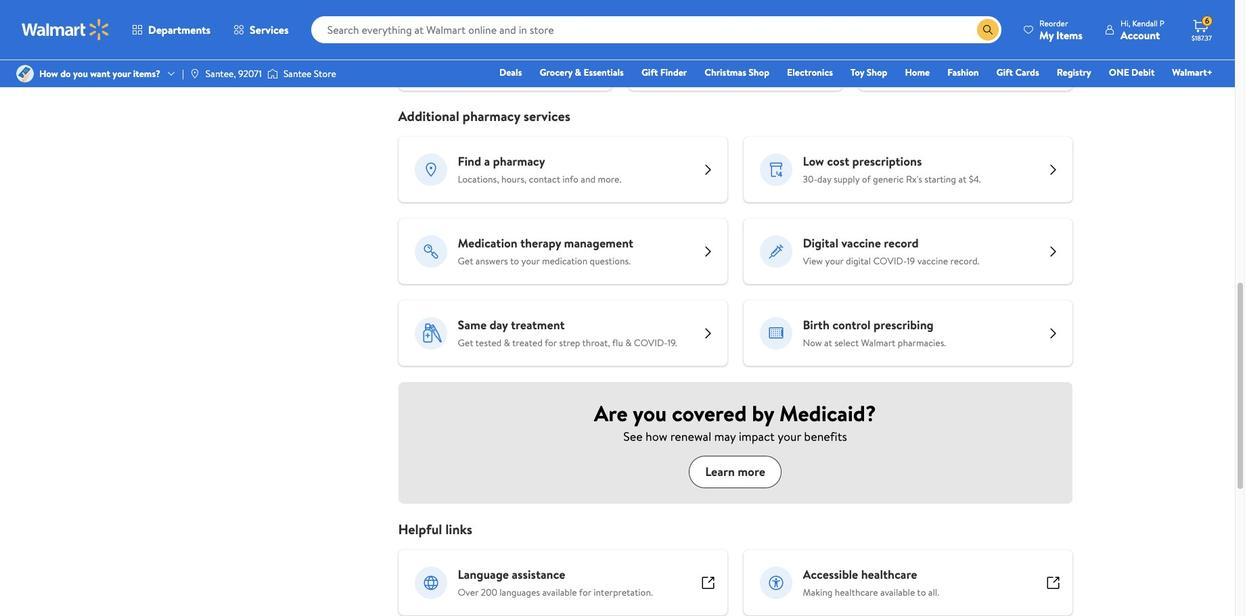 Task type: locate. For each thing, give the bounding box(es) containing it.
gift left cards at right
[[997, 66, 1013, 79]]

additional pharmacy services
[[398, 107, 570, 125]]

supply
[[834, 173, 860, 186]]

at
[[959, 173, 967, 186], [824, 336, 832, 350]]

flu
[[612, 336, 623, 350]]

$187.37
[[1192, 33, 1212, 43]]

helpful
[[398, 520, 442, 539]]

more.
[[598, 173, 621, 186]]

1 horizontal spatial vaccine
[[917, 255, 948, 268]]

0 vertical spatial to
[[510, 255, 519, 268]]

birth
[[803, 317, 830, 334]]

making
[[803, 586, 833, 600]]

services button
[[222, 14, 300, 46]]

available down 'assistance'
[[542, 586, 577, 600]]

christmas shop
[[705, 66, 770, 79]]

1 horizontal spatial  image
[[189, 68, 200, 79]]

shop right toy
[[867, 66, 888, 79]]

medication therapy management. get answers to your medication questions. image
[[415, 235, 447, 268]]

of inside low cost prescriptions 30-day supply of generic rx's starting at $4.
[[862, 173, 871, 186]]

0 horizontal spatial to
[[510, 255, 519, 268]]

gift for gift cards
[[997, 66, 1013, 79]]

shop for toy shop
[[867, 66, 888, 79]]

30-
[[803, 173, 817, 186]]

1 horizontal spatial shop
[[867, 66, 888, 79]]

see
[[623, 428, 643, 445]]

links
[[445, 520, 472, 539]]

vaccine up digital
[[841, 235, 881, 252]]

get for same day treatment
[[458, 336, 473, 350]]

get inside medication therapy management get answers to your medication questions.
[[458, 255, 473, 268]]

0 horizontal spatial for
[[409, 36, 421, 49]]

1 vertical spatial of
[[862, 173, 871, 186]]

cost
[[827, 153, 849, 170]]

christmas shop link
[[699, 65, 776, 80]]

1 horizontal spatial you
[[633, 398, 667, 428]]

1 vertical spatial get
[[458, 336, 473, 350]]

2 vertical spatial for
[[579, 586, 591, 600]]

fashion
[[948, 66, 979, 79]]

0 vertical spatial you
[[73, 67, 88, 81]]

learn more list item
[[620, 0, 850, 91]]

list item containing everyday low prices on pet medications.
[[850, 0, 1080, 91]]

my
[[1040, 27, 1054, 42]]

shop
[[749, 66, 770, 79], [867, 66, 888, 79]]

your
[[530, 22, 548, 35], [113, 67, 131, 81], [521, 255, 540, 268], [825, 255, 844, 268], [778, 428, 801, 445]]

gift finder
[[641, 66, 687, 79]]

of right delivery
[[519, 22, 528, 35]]

are
[[594, 398, 628, 428]]

pharmacy
[[463, 107, 520, 125], [493, 153, 545, 170]]

covid- inside the same day treatment get tested & treated for strep throat, flu & covid-19.
[[634, 336, 668, 350]]

1 horizontal spatial day
[[817, 173, 831, 186]]

of right supply
[[862, 173, 871, 186]]

your inside medication therapy management get answers to your medication questions.
[[521, 255, 540, 268]]

debit
[[1132, 66, 1155, 79]]

day inside the same day treatment get tested & treated for strep throat, flu & covid-19.
[[490, 317, 508, 334]]

more left 'christmas'
[[676, 63, 697, 77]]

0 horizontal spatial day
[[490, 317, 508, 334]]

to inside medication therapy management get answers to your medication questions.
[[510, 255, 519, 268]]

covid- right flu
[[634, 336, 668, 350]]

1 vertical spatial to
[[917, 586, 926, 600]]

gift left finder
[[641, 66, 658, 79]]

 image left how
[[16, 65, 34, 83]]

2 available from the left
[[880, 586, 915, 600]]

0 vertical spatial at
[[959, 173, 967, 186]]

renewal
[[670, 428, 711, 445]]

may
[[714, 428, 736, 445]]

for down fast
[[409, 36, 421, 49]]

low
[[803, 153, 824, 170]]

more inside list item
[[676, 63, 697, 77]]

|
[[182, 67, 184, 81]]

your down therapy
[[521, 255, 540, 268]]

you right "are"
[[633, 398, 667, 428]]

list item containing fast & convenient delivery of your medication for free.
[[390, 0, 620, 91]]

vaccine right 19
[[917, 255, 948, 268]]

shop right 'christmas'
[[749, 66, 770, 79]]

medication
[[458, 235, 517, 252]]

gift
[[641, 66, 658, 79], [997, 66, 1013, 79]]

1 get from the top
[[458, 255, 473, 268]]

2 horizontal spatial for
[[579, 586, 591, 600]]

at right now
[[824, 336, 832, 350]]

healthcare right accessible
[[861, 566, 917, 583]]

0 vertical spatial of
[[519, 22, 528, 35]]

learn inside list item
[[651, 63, 674, 77]]

get down the same
[[458, 336, 473, 350]]

digital
[[846, 255, 871, 268]]

everyday low prices on pet medications.
[[869, 22, 1032, 35]]

gift for gift finder
[[641, 66, 658, 79]]

0 horizontal spatial at
[[824, 336, 832, 350]]

for
[[409, 36, 421, 49], [545, 336, 557, 350], [579, 586, 591, 600]]

1 vertical spatial vaccine
[[917, 255, 948, 268]]

covid- down record
[[873, 255, 907, 268]]

learn more
[[421, 63, 467, 77], [651, 63, 697, 77], [881, 63, 927, 77], [705, 464, 765, 481]]

medication
[[551, 22, 596, 35], [542, 255, 588, 268]]

1 gift from the left
[[641, 66, 658, 79]]

0 vertical spatial medication
[[551, 22, 596, 35]]

learn more down may
[[705, 464, 765, 481]]

learn more link
[[628, 0, 842, 80], [689, 456, 782, 488]]

0 vertical spatial vaccine
[[841, 235, 881, 252]]

how do you want your items?
[[39, 67, 160, 81]]

learn down walmart site-wide 'search box'
[[651, 63, 674, 77]]

& right 'tested'
[[504, 336, 510, 350]]

 image
[[267, 67, 278, 81]]

walmart image
[[22, 19, 110, 41]]

1 horizontal spatial of
[[862, 173, 871, 186]]

get left answers
[[458, 255, 473, 268]]

view
[[803, 255, 823, 268]]

deals link
[[493, 65, 528, 80]]

healthcare down accessible
[[835, 586, 878, 600]]

birth control prescribing. now at select walmart pharmacies. image
[[760, 317, 792, 350]]

1 horizontal spatial covid-
[[873, 255, 907, 268]]

1 vertical spatial for
[[545, 336, 557, 350]]

your right view
[[825, 255, 844, 268]]

0 horizontal spatial available
[[542, 586, 577, 600]]

get
[[458, 255, 473, 268], [458, 336, 473, 350]]

covid-
[[873, 255, 907, 268], [634, 336, 668, 350]]

0 vertical spatial learn more link
[[628, 0, 842, 80]]

1 horizontal spatial gift
[[997, 66, 1013, 79]]

at inside birth control prescribing now at select walmart pharmacies.
[[824, 336, 832, 350]]

services
[[524, 107, 570, 125]]

1 vertical spatial covid-
[[634, 336, 668, 350]]

0 horizontal spatial covid-
[[634, 336, 668, 350]]

0 vertical spatial for
[[409, 36, 421, 49]]

list containing fast & convenient delivery of your medication for free.
[[390, 0, 1080, 91]]

1 horizontal spatial to
[[917, 586, 926, 600]]

1 vertical spatial day
[[490, 317, 508, 334]]

& right fast
[[428, 22, 435, 35]]

you right do
[[73, 67, 88, 81]]

learn left home
[[881, 63, 904, 77]]

for for convenient
[[409, 36, 421, 49]]

1 list item from the left
[[390, 0, 620, 91]]

2 gift from the left
[[997, 66, 1013, 79]]

1 horizontal spatial list item
[[850, 0, 1080, 91]]

&
[[428, 22, 435, 35], [575, 66, 581, 79], [504, 336, 510, 350], [625, 336, 632, 350]]

pharmacy up hours,
[[493, 153, 545, 170]]

6 $187.37
[[1192, 15, 1212, 43]]

available left all.
[[880, 586, 915, 600]]

0 horizontal spatial vaccine
[[841, 235, 881, 252]]

learn down the 'free.'
[[421, 63, 444, 77]]

day up 'tested'
[[490, 317, 508, 334]]

cards
[[1015, 66, 1039, 79]]

to
[[510, 255, 519, 268], [917, 586, 926, 600]]

0 horizontal spatial  image
[[16, 65, 34, 83]]

record
[[884, 235, 919, 252]]

treatment
[[511, 317, 565, 334]]

of
[[519, 22, 528, 35], [862, 173, 871, 186]]

kendall
[[1132, 17, 1158, 29]]

1 horizontal spatial for
[[545, 336, 557, 350]]

day down low
[[817, 173, 831, 186]]

1 available from the left
[[542, 586, 577, 600]]

and
[[581, 173, 596, 186]]

santee store
[[284, 67, 336, 81]]

your inside "digital vaccine record view your digital covid-19 vaccine record."
[[825, 255, 844, 268]]

gift cards
[[997, 66, 1039, 79]]

& right flu
[[625, 336, 632, 350]]

prescribing
[[874, 317, 934, 334]]

do
[[60, 67, 71, 81]]

1 horizontal spatial at
[[959, 173, 967, 186]]

1 vertical spatial you
[[633, 398, 667, 428]]

0 vertical spatial covid-
[[873, 255, 907, 268]]

medication up grocery & essentials on the top of the page
[[551, 22, 596, 35]]

for inside fast & convenient delivery of your medication for free.
[[409, 36, 421, 49]]

more down impact
[[738, 464, 765, 481]]

1 vertical spatial pharmacy
[[493, 153, 545, 170]]

200
[[481, 586, 497, 600]]

your inside are you covered by medicaid? see how renewal may impact your benefits
[[778, 428, 801, 445]]

for inside the same day treatment get tested & treated for strep throat, flu & covid-19.
[[545, 336, 557, 350]]

healthcare
[[861, 566, 917, 583], [835, 586, 878, 600]]

1 horizontal spatial available
[[880, 586, 915, 600]]

to right answers
[[510, 255, 519, 268]]

0 vertical spatial get
[[458, 255, 473, 268]]

for left the interpretation.
[[579, 586, 591, 600]]

0 vertical spatial healthcare
[[861, 566, 917, 583]]

medication down therapy
[[542, 255, 588, 268]]

learn more down walmart site-wide 'search box'
[[651, 63, 697, 77]]

more down convenient
[[446, 63, 467, 77]]

find a pharmacy. locations, hours, contact info and more. image
[[415, 153, 447, 186]]

one debit link
[[1103, 65, 1161, 80]]

your right delivery
[[530, 22, 548, 35]]

0 horizontal spatial shop
[[749, 66, 770, 79]]

 image
[[16, 65, 34, 83], [189, 68, 200, 79]]

for left strep
[[545, 336, 557, 350]]

0 vertical spatial day
[[817, 173, 831, 186]]

0 horizontal spatial list item
[[390, 0, 620, 91]]

to left all.
[[917, 586, 926, 600]]

2 shop from the left
[[867, 66, 888, 79]]

management
[[564, 235, 633, 252]]

1 vertical spatial at
[[824, 336, 832, 350]]

you
[[73, 67, 88, 81], [633, 398, 667, 428]]

 image right |
[[189, 68, 200, 79]]

medication therapy management get answers to your medication questions.
[[458, 235, 633, 268]]

1 vertical spatial healthcare
[[835, 586, 878, 600]]

strep
[[559, 336, 580, 350]]

at left $4.
[[959, 173, 967, 186]]

6
[[1205, 15, 1210, 27]]

list item
[[390, 0, 620, 91], [850, 0, 1080, 91]]

list
[[390, 0, 1080, 91]]

get inside the same day treatment get tested & treated for strep throat, flu & covid-19.
[[458, 336, 473, 350]]

delivery
[[484, 22, 517, 35]]

2 list item from the left
[[850, 0, 1080, 91]]

low cost prescriptions 30-day supply of generic rx's starting at $4.
[[803, 153, 981, 186]]

pharmacy up a
[[463, 107, 520, 125]]

reorder my items
[[1040, 17, 1083, 42]]

to for healthcare
[[917, 586, 926, 600]]

1 shop from the left
[[749, 66, 770, 79]]

to inside accessible healthcare making healthcare available to all.
[[917, 586, 926, 600]]

19.
[[668, 336, 677, 350]]

to for therapy
[[510, 255, 519, 268]]

1 vertical spatial medication
[[542, 255, 588, 268]]

2 get from the top
[[458, 336, 473, 350]]

gift inside 'link'
[[997, 66, 1013, 79]]

0 horizontal spatial gift
[[641, 66, 658, 79]]

your right impact
[[778, 428, 801, 445]]

search icon image
[[983, 24, 993, 35]]

available
[[542, 586, 577, 600], [880, 586, 915, 600]]

0 horizontal spatial of
[[519, 22, 528, 35]]

learn more inside list item
[[651, 63, 697, 77]]

pharmacies.
[[898, 336, 946, 350]]



Task type: vqa. For each thing, say whether or not it's contained in the screenshot.
serving corresponding to Minute
no



Task type: describe. For each thing, give the bounding box(es) containing it.
walmart+ link
[[1166, 65, 1219, 80]]

one
[[1109, 66, 1129, 79]]

toy
[[851, 66, 864, 79]]

tested
[[475, 336, 502, 350]]

walmart
[[861, 336, 896, 350]]

& inside fast & convenient delivery of your medication for free.
[[428, 22, 435, 35]]

free.
[[423, 36, 442, 49]]

for for treatment
[[545, 336, 557, 350]]

now
[[803, 336, 822, 350]]

prices
[[925, 22, 950, 35]]

rx's
[[906, 173, 922, 186]]

grocery & essentials
[[540, 66, 624, 79]]

get for medication therapy management
[[458, 255, 473, 268]]

language assistance. over 200 languages available for interpretation. image
[[415, 567, 447, 599]]

benefits
[[804, 428, 847, 445]]

day inside low cost prescriptions 30-day supply of generic rx's starting at $4.
[[817, 173, 831, 186]]

low cost prescriptions. 30-day supply of generic rx's starting at $4. image
[[760, 153, 792, 186]]

digital vaccine record. view your digital covid-19 vaccine record. image
[[760, 235, 792, 268]]

select
[[835, 336, 859, 350]]

electronics
[[787, 66, 833, 79]]

impact
[[739, 428, 775, 445]]

birth control prescribing now at select walmart pharmacies.
[[803, 317, 946, 350]]

for inside language assistance over 200 languages available for interpretation.
[[579, 586, 591, 600]]

questions.
[[590, 255, 631, 268]]

treated
[[512, 336, 543, 350]]

departments button
[[120, 14, 222, 46]]

items?
[[133, 67, 160, 81]]

same day treatment get tested & treated for strep throat, flu & covid-19.
[[458, 317, 677, 350]]

your inside fast & convenient delivery of your medication for free.
[[530, 22, 548, 35]]

home link
[[899, 65, 936, 80]]

p
[[1160, 17, 1165, 29]]

registry link
[[1051, 65, 1097, 80]]

by
[[752, 398, 774, 428]]

pet
[[965, 22, 978, 35]]

covered
[[672, 398, 747, 428]]

medication inside medication therapy management get answers to your medication questions.
[[542, 255, 588, 268]]

grocery & essentials link
[[534, 65, 630, 80]]

0 vertical spatial pharmacy
[[463, 107, 520, 125]]

available inside language assistance over 200 languages available for interpretation.
[[542, 586, 577, 600]]

92071
[[238, 67, 262, 81]]

0 horizontal spatial you
[[73, 67, 88, 81]]

walmart+
[[1172, 66, 1213, 79]]

19
[[907, 255, 915, 268]]

languages
[[500, 586, 540, 600]]

 image for santee, 92071
[[189, 68, 200, 79]]

language assistance over 200 languages available for interpretation.
[[458, 566, 653, 600]]

medication inside fast & convenient delivery of your medication for free.
[[551, 22, 596, 35]]

toy shop
[[851, 66, 888, 79]]

grocery
[[540, 66, 573, 79]]

find a pharmacy locations, hours, contact info and more.
[[458, 153, 621, 186]]

santee
[[284, 67, 312, 81]]

therapy
[[520, 235, 561, 252]]

more down low
[[906, 63, 927, 77]]

learn down may
[[705, 464, 735, 481]]

of inside fast & convenient delivery of your medication for free.
[[519, 22, 528, 35]]

locations,
[[458, 173, 499, 186]]

you inside are you covered by medicaid? see how renewal may impact your benefits
[[633, 398, 667, 428]]

your right want
[[113, 67, 131, 81]]

finder
[[660, 66, 687, 79]]

 image for how do you want your items?
[[16, 65, 34, 83]]

interpretation.
[[594, 586, 653, 600]]

contact
[[529, 173, 560, 186]]

are you covered by medicaid? see how renewal may impact your benefits
[[594, 398, 876, 445]]

prescriptions
[[852, 153, 922, 170]]

Walmart Site-Wide search field
[[311, 16, 1002, 43]]

fast
[[409, 22, 426, 35]]

pharmacy inside find a pharmacy locations, hours, contact info and more.
[[493, 153, 545, 170]]

Search search field
[[311, 16, 1002, 43]]

one debit
[[1109, 66, 1155, 79]]

learn more down low
[[881, 63, 927, 77]]

home
[[905, 66, 930, 79]]

starting
[[925, 173, 956, 186]]

services
[[250, 22, 289, 37]]

medications.
[[981, 22, 1032, 35]]

departments
[[148, 22, 211, 37]]

accessible
[[803, 566, 858, 583]]

on
[[952, 22, 962, 35]]

covid- inside "digital vaccine record view your digital covid-19 vaccine record."
[[873, 255, 907, 268]]

same day treatment. get tested and treated for strep throat, flu and covid nineteen. learn more. image
[[415, 317, 447, 350]]

medicaid?
[[779, 398, 876, 428]]

convenient
[[437, 22, 482, 35]]

how
[[646, 428, 667, 445]]

control
[[832, 317, 871, 334]]

learn more down the 'free.'
[[421, 63, 467, 77]]

santee, 92071
[[206, 67, 262, 81]]

info
[[563, 173, 579, 186]]

santee,
[[206, 67, 236, 81]]

1 vertical spatial learn more link
[[689, 456, 782, 488]]

& right grocery
[[575, 66, 581, 79]]

digital
[[803, 235, 839, 252]]

christmas
[[705, 66, 746, 79]]

hours,
[[501, 173, 527, 186]]

find
[[458, 153, 481, 170]]

over
[[458, 586, 479, 600]]

accessible healthcare. making healthcare available to all. image
[[760, 567, 792, 599]]

fast & convenient delivery of your medication for free.
[[409, 22, 596, 49]]

toy shop link
[[845, 65, 894, 80]]

same
[[458, 317, 487, 334]]

gift cards link
[[990, 65, 1045, 80]]

digital vaccine record view your digital covid-19 vaccine record.
[[803, 235, 980, 268]]

shop for christmas shop
[[749, 66, 770, 79]]

available inside accessible healthcare making healthcare available to all.
[[880, 586, 915, 600]]

learn more link inside list item
[[628, 0, 842, 80]]

store
[[314, 67, 336, 81]]

answers
[[476, 255, 508, 268]]

at inside low cost prescriptions 30-day supply of generic rx's starting at $4.
[[959, 173, 967, 186]]

fashion link
[[941, 65, 985, 80]]



